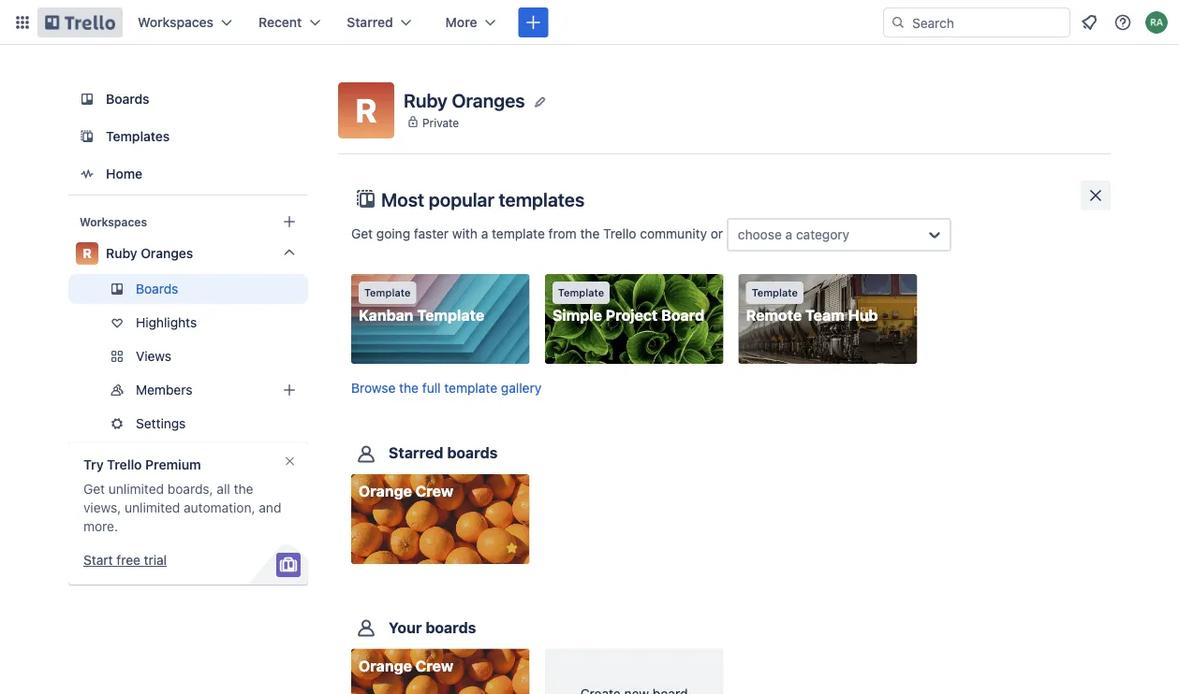 Task type: vqa. For each thing, say whether or not it's contained in the screenshot.
Workspaces popup button
yes



Task type: locate. For each thing, give the bounding box(es) containing it.
crew down 'your boards'
[[416, 657, 453, 675]]

1 horizontal spatial trello
[[603, 226, 636, 241]]

orange
[[359, 483, 412, 501], [359, 657, 412, 675]]

project
[[606, 307, 658, 325]]

r down 'home' icon
[[83, 246, 92, 261]]

0 vertical spatial get
[[351, 226, 373, 241]]

community
[[640, 226, 707, 241]]

get left going
[[351, 226, 373, 241]]

r inside button
[[356, 91, 377, 130]]

0 horizontal spatial oranges
[[141, 246, 193, 261]]

boards up templates
[[106, 91, 149, 107]]

workspaces inside 'popup button'
[[138, 15, 214, 30]]

browse the full template gallery
[[351, 381, 541, 396]]

0 vertical spatial crew
[[416, 483, 453, 501]]

1 vertical spatial crew
[[416, 657, 453, 675]]

or
[[711, 226, 723, 241]]

2 orange crew from the top
[[359, 657, 453, 675]]

boards link up templates link
[[68, 82, 308, 116]]

unlimited
[[109, 482, 164, 497], [125, 501, 180, 516]]

0 vertical spatial the
[[580, 226, 600, 241]]

template inside template simple project board
[[558, 287, 604, 299]]

workspaces
[[138, 15, 214, 30], [80, 215, 147, 229]]

1 orange crew link from the top
[[351, 475, 530, 565]]

2 vertical spatial the
[[234, 482, 253, 497]]

popular
[[429, 188, 494, 210]]

oranges up private
[[452, 89, 525, 111]]

1 vertical spatial r
[[83, 246, 92, 261]]

1 vertical spatial template
[[444, 381, 497, 396]]

with
[[452, 226, 478, 241]]

choose
[[738, 227, 782, 243]]

starred down full
[[389, 445, 443, 462]]

template down templates
[[492, 226, 545, 241]]

0 horizontal spatial ruby
[[106, 246, 137, 261]]

boards right your at bottom
[[425, 619, 476, 637]]

boards down "browse the full template gallery"
[[447, 445, 498, 462]]

more button
[[434, 7, 507, 37]]

1 vertical spatial ruby oranges
[[106, 246, 193, 261]]

orange crew down your at bottom
[[359, 657, 453, 675]]

1 vertical spatial boards
[[425, 619, 476, 637]]

0 vertical spatial boards
[[106, 91, 149, 107]]

back to home image
[[45, 7, 115, 37]]

the inside try trello premium get unlimited boards, all the views, unlimited automation, and more.
[[234, 482, 253, 497]]

get up views,
[[83, 482, 105, 497]]

ruby anderson (rubyanderson7) image
[[1145, 11, 1168, 34]]

template up remote
[[752, 287, 798, 299]]

0 horizontal spatial the
[[234, 482, 253, 497]]

template for remote
[[752, 287, 798, 299]]

1 vertical spatial unlimited
[[125, 501, 180, 516]]

trello
[[603, 226, 636, 241], [107, 458, 142, 473]]

templates link
[[68, 120, 308, 154]]

0 vertical spatial boards
[[447, 445, 498, 462]]

boards
[[106, 91, 149, 107], [136, 281, 178, 297]]

orange crew link down 'your boards'
[[351, 649, 530, 695]]

starred right recent dropdown button
[[347, 15, 393, 30]]

0 horizontal spatial get
[[83, 482, 105, 497]]

a right choose
[[785, 227, 793, 243]]

all
[[217, 482, 230, 497]]

highlights link
[[68, 308, 308, 338]]

boards
[[447, 445, 498, 462], [425, 619, 476, 637]]

template simple project board
[[552, 287, 704, 325]]

0 vertical spatial workspaces
[[138, 15, 214, 30]]

get going faster with a template from the trello community or
[[351, 226, 727, 241]]

crew down starred boards
[[416, 483, 453, 501]]

0 vertical spatial trello
[[603, 226, 636, 241]]

templates
[[106, 129, 170, 144]]

trello right try
[[107, 458, 142, 473]]

orange crew link down starred boards
[[351, 475, 530, 565]]

oranges up highlights
[[141, 246, 193, 261]]

boards link up highlights link at the top of the page
[[68, 274, 308, 304]]

starred
[[347, 15, 393, 30], [389, 445, 443, 462]]

0 vertical spatial orange crew
[[359, 483, 453, 501]]

from
[[548, 226, 577, 241]]

0 vertical spatial orange crew link
[[351, 475, 530, 565]]

0 vertical spatial ruby oranges
[[404, 89, 525, 111]]

start free trial
[[83, 553, 167, 568]]

template
[[364, 287, 411, 299], [558, 287, 604, 299], [752, 287, 798, 299], [417, 307, 484, 325]]

add image
[[278, 379, 301, 402]]

faster
[[414, 226, 449, 241]]

orange down your at bottom
[[359, 657, 412, 675]]

unlimited up views,
[[109, 482, 164, 497]]

free
[[116, 553, 140, 568]]

2 orange from the top
[[359, 657, 412, 675]]

1 vertical spatial starred
[[389, 445, 443, 462]]

ruby up private
[[404, 89, 448, 111]]

1 vertical spatial the
[[399, 381, 419, 396]]

1 horizontal spatial oranges
[[452, 89, 525, 111]]

template up kanban
[[364, 287, 411, 299]]

template kanban template
[[359, 287, 484, 325]]

template inside template remote team hub
[[752, 287, 798, 299]]

0 notifications image
[[1078, 11, 1100, 34]]

ruby oranges up private
[[404, 89, 525, 111]]

search image
[[891, 15, 906, 30]]

ruby oranges
[[404, 89, 525, 111], [106, 246, 193, 261]]

views,
[[83, 501, 121, 516]]

template right full
[[444, 381, 497, 396]]

0 vertical spatial orange
[[359, 483, 412, 501]]

orange down starred boards
[[359, 483, 412, 501]]

unlimited down boards,
[[125, 501, 180, 516]]

ruby
[[404, 89, 448, 111], [106, 246, 137, 261]]

trello left community
[[603, 226, 636, 241]]

1 horizontal spatial ruby oranges
[[404, 89, 525, 111]]

oranges
[[452, 89, 525, 111], [141, 246, 193, 261]]

0 vertical spatial oranges
[[452, 89, 525, 111]]

template remote team hub
[[746, 287, 878, 325]]

create a workspace image
[[278, 211, 301, 233]]

starred inside popup button
[[347, 15, 393, 30]]

r
[[356, 91, 377, 130], [83, 246, 92, 261]]

hub
[[848, 307, 878, 325]]

template up simple
[[558, 287, 604, 299]]

1 vertical spatial orange crew
[[359, 657, 453, 675]]

1 horizontal spatial get
[[351, 226, 373, 241]]

boards link
[[68, 82, 308, 116], [68, 274, 308, 304]]

1 vertical spatial ruby
[[106, 246, 137, 261]]

0 vertical spatial boards link
[[68, 82, 308, 116]]

boards up highlights
[[136, 281, 178, 297]]

the right the all
[[234, 482, 253, 497]]

start
[[83, 553, 113, 568]]

settings link
[[68, 409, 308, 439]]

orange crew down starred boards
[[359, 483, 453, 501]]

1 vertical spatial boards
[[136, 281, 178, 297]]

starred button
[[336, 7, 423, 37]]

most popular templates
[[381, 188, 585, 210]]

template right kanban
[[417, 307, 484, 325]]

1 horizontal spatial ruby
[[404, 89, 448, 111]]

the left full
[[399, 381, 419, 396]]

and
[[259, 501, 281, 516]]

the
[[580, 226, 600, 241], [399, 381, 419, 396], [234, 482, 253, 497]]

a
[[481, 226, 488, 241], [785, 227, 793, 243]]

1 horizontal spatial r
[[356, 91, 377, 130]]

2 horizontal spatial the
[[580, 226, 600, 241]]

1 vertical spatial boards link
[[68, 274, 308, 304]]

get inside try trello premium get unlimited boards, all the views, unlimited automation, and more.
[[83, 482, 105, 497]]

highlights
[[136, 315, 197, 331]]

r left private
[[356, 91, 377, 130]]

template
[[492, 226, 545, 241], [444, 381, 497, 396]]

the for try trello premium get unlimited boards, all the views, unlimited automation, and more.
[[234, 482, 253, 497]]

0 vertical spatial r
[[356, 91, 377, 130]]

remote
[[746, 307, 802, 325]]

orange crew link
[[351, 475, 530, 565], [351, 649, 530, 695]]

members
[[136, 383, 192, 398]]

views
[[136, 349, 171, 364]]

crew
[[416, 483, 453, 501], [416, 657, 453, 675]]

ruby down the 'home'
[[106, 246, 137, 261]]

get
[[351, 226, 373, 241], [83, 482, 105, 497]]

1 vertical spatial orange crew link
[[351, 649, 530, 695]]

orange crew
[[359, 483, 453, 501], [359, 657, 453, 675]]

1 vertical spatial get
[[83, 482, 105, 497]]

a right with
[[481, 226, 488, 241]]

1 vertical spatial trello
[[107, 458, 142, 473]]

1 vertical spatial orange
[[359, 657, 412, 675]]

0 horizontal spatial trello
[[107, 458, 142, 473]]

ruby oranges up highlights
[[106, 246, 193, 261]]

the right from
[[580, 226, 600, 241]]

0 vertical spatial starred
[[347, 15, 393, 30]]

templates
[[499, 188, 585, 210]]

1 horizontal spatial a
[[785, 227, 793, 243]]



Task type: describe. For each thing, give the bounding box(es) containing it.
simple
[[552, 307, 602, 325]]

trial
[[144, 553, 167, 568]]

kanban
[[359, 307, 413, 325]]

private
[[422, 116, 459, 129]]

1 orange crew from the top
[[359, 483, 453, 501]]

settings
[[136, 416, 186, 432]]

1 boards link from the top
[[68, 82, 308, 116]]

0 horizontal spatial r
[[83, 246, 92, 261]]

automation,
[[184, 501, 255, 516]]

boards for starred boards
[[447, 445, 498, 462]]

0 horizontal spatial a
[[481, 226, 488, 241]]

home link
[[68, 157, 308, 191]]

your boards
[[389, 619, 476, 637]]

create board or workspace image
[[524, 13, 543, 32]]

try trello premium get unlimited boards, all the views, unlimited automation, and more.
[[83, 458, 281, 535]]

2 boards link from the top
[[68, 274, 308, 304]]

most
[[381, 188, 424, 210]]

more.
[[83, 519, 118, 535]]

members link
[[68, 376, 308, 406]]

boards for your boards
[[425, 619, 476, 637]]

primary element
[[0, 0, 1179, 45]]

click to unstar this board. it will be removed from your starred list. image
[[503, 541, 520, 557]]

template for simple
[[558, 287, 604, 299]]

team
[[805, 307, 845, 325]]

1 orange from the top
[[359, 483, 412, 501]]

boards,
[[168, 482, 213, 497]]

views link
[[68, 342, 308, 372]]

boards for 1st "boards" link
[[106, 91, 149, 107]]

starred for starred
[[347, 15, 393, 30]]

category
[[796, 227, 850, 243]]

boards for first "boards" link from the bottom of the page
[[136, 281, 178, 297]]

1 horizontal spatial the
[[399, 381, 419, 396]]

template for kanban
[[364, 287, 411, 299]]

start free trial button
[[83, 552, 167, 570]]

0 horizontal spatial ruby oranges
[[106, 246, 193, 261]]

workspaces button
[[126, 7, 244, 37]]

home image
[[76, 163, 98, 185]]

0 vertical spatial ruby
[[404, 89, 448, 111]]

1 vertical spatial workspaces
[[80, 215, 147, 229]]

board image
[[76, 88, 98, 111]]

1 crew from the top
[[416, 483, 453, 501]]

trello inside try trello premium get unlimited boards, all the views, unlimited automation, and more.
[[107, 458, 142, 473]]

browse the full template gallery link
[[351, 381, 541, 396]]

0 vertical spatial unlimited
[[109, 482, 164, 497]]

recent button
[[247, 7, 332, 37]]

open information menu image
[[1114, 13, 1132, 32]]

browse
[[351, 381, 396, 396]]

recent
[[259, 15, 302, 30]]

more
[[446, 15, 477, 30]]

template board image
[[76, 125, 98, 148]]

premium
[[145, 458, 201, 473]]

2 orange crew link from the top
[[351, 649, 530, 695]]

going
[[376, 226, 410, 241]]

your
[[389, 619, 422, 637]]

full
[[422, 381, 441, 396]]

board
[[661, 307, 704, 325]]

2 crew from the top
[[416, 657, 453, 675]]

r button
[[338, 82, 394, 139]]

try
[[83, 458, 104, 473]]

Search field
[[906, 8, 1070, 37]]

home
[[106, 166, 142, 182]]

starred boards
[[389, 445, 498, 462]]

choose a category
[[738, 227, 850, 243]]

gallery
[[501, 381, 541, 396]]

switch to… image
[[13, 13, 32, 32]]

1 vertical spatial oranges
[[141, 246, 193, 261]]

the for get going faster with a template from the trello community or
[[580, 226, 600, 241]]

starred for starred boards
[[389, 445, 443, 462]]

0 vertical spatial template
[[492, 226, 545, 241]]



